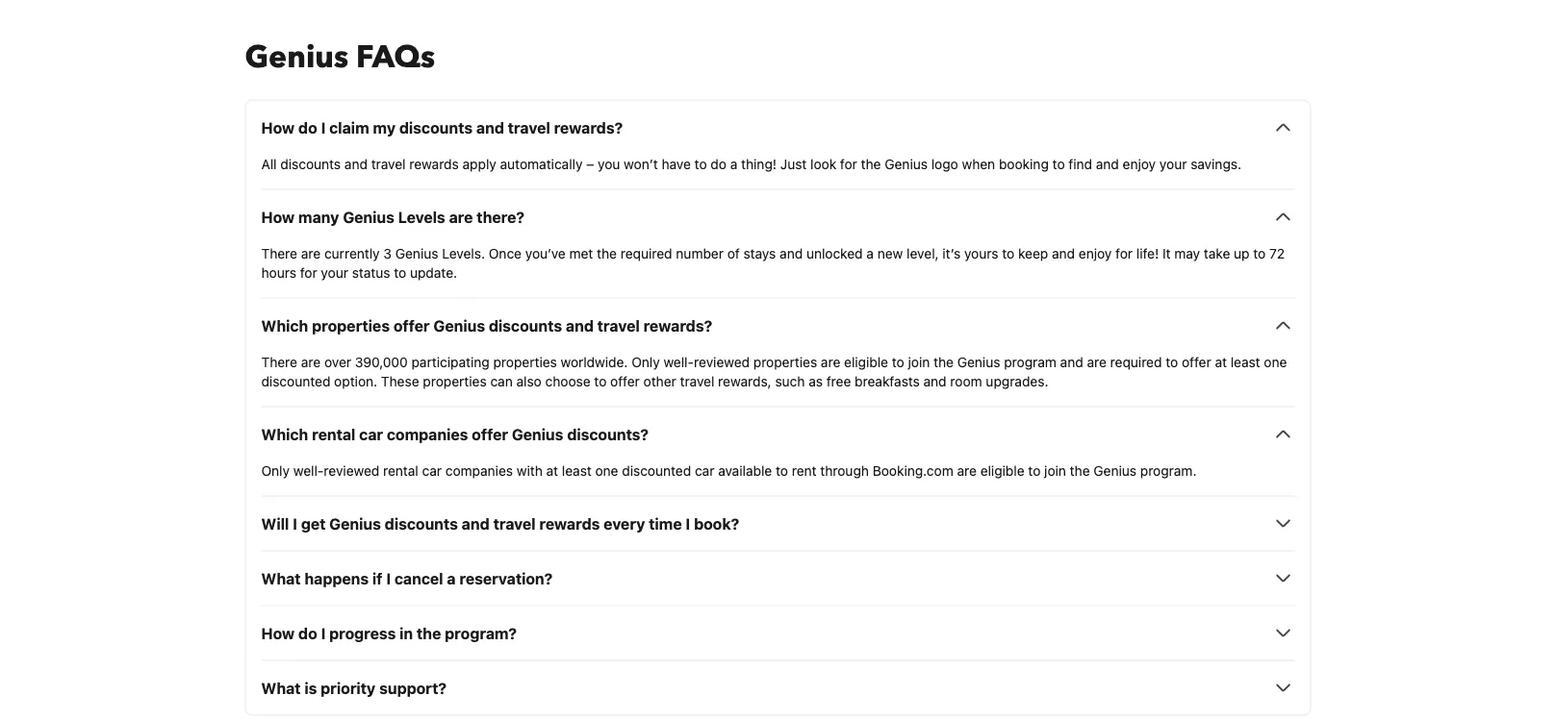 Task type: describe. For each thing, give the bounding box(es) containing it.
rent
[[792, 463, 817, 479]]

other
[[643, 373, 676, 389]]

also
[[516, 373, 542, 389]]

i left the progress
[[321, 624, 326, 643]]

72
[[1269, 245, 1285, 261]]

program.
[[1140, 463, 1197, 479]]

discounted inside there are over 390,000 participating properties worldwide. only well-reviewed properties are eligible to join the genius program and are required to offer at least one discounted option. these properties can also choose to offer other travel rewards, such as free breakfasts and room upgrades.
[[261, 373, 330, 389]]

there are over 390,000 participating properties worldwide. only well-reviewed properties are eligible to join the genius program and are required to offer at least one discounted option. these properties can also choose to offer other travel rewards, such as free breakfasts and room upgrades.
[[261, 354, 1287, 389]]

which for which properties offer genius discounts and travel rewards?
[[261, 316, 308, 335]]

and up the worldwide.
[[566, 316, 594, 335]]

participating
[[411, 354, 490, 370]]

it
[[1162, 245, 1171, 261]]

only inside there are over 390,000 participating properties worldwide. only well-reviewed properties are eligible to join the genius program and are required to offer at least one discounted option. these properties can also choose to offer other travel rewards, such as free breakfasts and room upgrades.
[[632, 354, 660, 370]]

i left get
[[293, 515, 297, 533]]

rewards inside dropdown button
[[539, 515, 600, 533]]

a inside there are currently 3 genius levels. once you've met the required number of stays and unlocked a new level, it's yours to keep and enjoy for life! it may take up to 72 hours for your status to update.
[[866, 245, 874, 261]]

available
[[718, 463, 772, 479]]

and right stays
[[780, 245, 803, 261]]

program?
[[445, 624, 517, 643]]

upgrades.
[[986, 373, 1048, 389]]

there for which
[[261, 354, 297, 370]]

1 vertical spatial least
[[562, 463, 592, 479]]

book?
[[694, 515, 739, 533]]

travel inside will i get genius discounts and travel rewards every time i book? dropdown button
[[493, 515, 536, 533]]

well- inside there are over 390,000 participating properties worldwide. only well-reviewed properties are eligible to join the genius program and are required to offer at least one discounted option. these properties can also choose to offer other travel rewards, such as free breakfasts and room upgrades.
[[664, 354, 694, 370]]

which properties offer genius discounts and travel rewards?
[[261, 316, 712, 335]]

discounts right my
[[399, 118, 473, 137]]

in
[[400, 624, 413, 643]]

keep
[[1018, 245, 1048, 261]]

life!
[[1136, 245, 1159, 261]]

1 vertical spatial rental
[[383, 463, 418, 479]]

required inside there are over 390,000 participating properties worldwide. only well-reviewed properties are eligible to join the genius program and are required to offer at least one discounted option. these properties can also choose to offer other travel rewards, such as free breakfasts and room upgrades.
[[1110, 354, 1162, 370]]

won't
[[624, 156, 658, 172]]

are left over
[[301, 354, 321, 370]]

the right look
[[861, 156, 881, 172]]

of
[[727, 245, 740, 261]]

support?
[[379, 679, 446, 698]]

0 horizontal spatial well-
[[293, 463, 324, 479]]

genius faqs
[[245, 36, 435, 78]]

properties up also at bottom
[[493, 354, 557, 370]]

are up free
[[821, 354, 840, 370]]

the inside there are currently 3 genius levels. once you've met the required number of stays and unlocked a new level, it's yours to keep and enjoy for life! it may take up to 72 hours for your status to update.
[[597, 245, 617, 261]]

booking.com
[[873, 463, 953, 479]]

3
[[383, 245, 392, 261]]

0 vertical spatial for
[[840, 156, 857, 172]]

there for how
[[261, 245, 297, 261]]

choose
[[545, 373, 591, 389]]

progress
[[329, 624, 396, 643]]

all
[[261, 156, 277, 172]]

1 vertical spatial join
[[1044, 463, 1066, 479]]

i right if
[[386, 570, 391, 588]]

eligible inside there are over 390,000 participating properties worldwide. only well-reviewed properties are eligible to join the genius program and are required to offer at least one discounted option. these properties can also choose to offer other travel rewards, such as free breakfasts and room upgrades.
[[844, 354, 888, 370]]

it's
[[943, 245, 961, 261]]

reservation?
[[459, 570, 553, 588]]

unlocked
[[806, 245, 863, 261]]

stays
[[743, 245, 776, 261]]

just
[[780, 156, 807, 172]]

–
[[586, 156, 594, 172]]

the left program.
[[1070, 463, 1090, 479]]

worldwide.
[[561, 354, 628, 370]]

and up apply
[[476, 118, 504, 137]]

car inside dropdown button
[[359, 425, 383, 443]]

the inside there are over 390,000 participating properties worldwide. only well-reviewed properties are eligible to join the genius program and are required to offer at least one discounted option. these properties can also choose to offer other travel rewards, such as free breakfasts and room upgrades.
[[934, 354, 954, 370]]

2 horizontal spatial car
[[695, 463, 714, 479]]

genius left logo at the right top
[[885, 156, 928, 172]]

genius inside there are over 390,000 participating properties worldwide. only well-reviewed properties are eligible to join the genius program and are required to offer at least one discounted option. these properties can also choose to offer other travel rewards, such as free breakfasts and room upgrades.
[[957, 354, 1000, 370]]

genius right get
[[329, 515, 381, 533]]

as
[[809, 373, 823, 389]]

how many genius levels are there? button
[[261, 205, 1295, 228]]

travel down my
[[371, 156, 406, 172]]

many
[[298, 208, 339, 226]]

genius up claim
[[245, 36, 348, 78]]

and right program
[[1060, 354, 1083, 370]]

a inside dropdown button
[[447, 570, 456, 588]]

how many genius levels are there?
[[261, 208, 525, 226]]

which rental car companies offer genius discounts?
[[261, 425, 649, 443]]

i right the time
[[686, 515, 690, 533]]

can
[[490, 373, 513, 389]]

travel inside how do i claim my discounts and travel rewards? dropdown button
[[508, 118, 550, 137]]

you
[[598, 156, 620, 172]]

your inside there are currently 3 genius levels. once you've met the required number of stays and unlocked a new level, it's yours to keep and enjoy for life! it may take up to 72 hours for your status to update.
[[321, 264, 348, 280]]

status
[[352, 264, 390, 280]]

get
[[301, 515, 326, 533]]

priority
[[321, 679, 376, 698]]

one inside there are over 390,000 participating properties worldwide. only well-reviewed properties are eligible to join the genius program and are required to offer at least one discounted option. these properties can also choose to offer other travel rewards, such as free breakfasts and room upgrades.
[[1264, 354, 1287, 370]]

which rental car companies offer genius discounts? button
[[261, 423, 1295, 446]]

number
[[676, 245, 724, 261]]

which properties offer genius discounts and travel rewards? button
[[261, 314, 1295, 337]]

there are currently 3 genius levels. once you've met the required number of stays and unlocked a new level, it's yours to keep and enjoy for life! it may take up to 72 hours for your status to update.
[[261, 245, 1285, 280]]

0 vertical spatial enjoy
[[1123, 156, 1156, 172]]

find
[[1069, 156, 1092, 172]]

properties down participating
[[423, 373, 487, 389]]

how for how many genius levels are there?
[[261, 208, 295, 226]]

happens
[[304, 570, 369, 588]]

such
[[775, 373, 805, 389]]

take
[[1204, 245, 1230, 261]]

and left room
[[923, 373, 947, 389]]

what for what happens if i cancel a reservation?
[[261, 570, 301, 588]]

levels
[[398, 208, 445, 226]]

my
[[373, 118, 396, 137]]

may
[[1174, 245, 1200, 261]]

cancel
[[394, 570, 443, 588]]

free
[[826, 373, 851, 389]]

0 vertical spatial a
[[730, 156, 737, 172]]

genius inside there are currently 3 genius levels. once you've met the required number of stays and unlocked a new level, it's yours to keep and enjoy for life! it may take up to 72 hours for your status to update.
[[395, 245, 438, 261]]

what for what is priority support?
[[261, 679, 301, 698]]

booking
[[999, 156, 1049, 172]]

apply
[[463, 156, 496, 172]]

faqs
[[356, 36, 435, 78]]

and right 'keep'
[[1052, 245, 1075, 261]]

there?
[[477, 208, 525, 226]]

discounts up also at bottom
[[489, 316, 562, 335]]

companies inside dropdown button
[[387, 425, 468, 443]]

when
[[962, 156, 995, 172]]

is
[[304, 679, 317, 698]]

these
[[381, 373, 419, 389]]

1 vertical spatial eligible
[[980, 463, 1025, 479]]

do for how do i progress in the program?
[[298, 624, 317, 643]]

met
[[569, 245, 593, 261]]

update.
[[410, 264, 457, 280]]

look
[[810, 156, 836, 172]]

automatically
[[500, 156, 583, 172]]

which for which rental car companies offer genius discounts?
[[261, 425, 308, 443]]



Task type: locate. For each thing, give the bounding box(es) containing it.
2 how from the top
[[261, 208, 295, 226]]

how for how do i progress in the program?
[[261, 624, 295, 643]]

car down option.
[[359, 425, 383, 443]]

1 vertical spatial rewards?
[[643, 316, 712, 335]]

eligible right booking.com
[[980, 463, 1025, 479]]

1 vertical spatial there
[[261, 354, 297, 370]]

properties
[[312, 316, 390, 335], [493, 354, 557, 370], [753, 354, 817, 370], [423, 373, 487, 389]]

0 vertical spatial there
[[261, 245, 297, 261]]

0 vertical spatial eligible
[[844, 354, 888, 370]]

once
[[489, 245, 522, 261]]

1 horizontal spatial well-
[[664, 354, 694, 370]]

1 horizontal spatial one
[[1264, 354, 1287, 370]]

well- up get
[[293, 463, 324, 479]]

2 vertical spatial do
[[298, 624, 317, 643]]

yours
[[964, 245, 998, 261]]

hours
[[261, 264, 296, 280]]

discounted up the time
[[622, 463, 691, 479]]

1 vertical spatial a
[[866, 245, 874, 261]]

are right booking.com
[[957, 463, 977, 479]]

2 which from the top
[[261, 425, 308, 443]]

1 vertical spatial your
[[321, 264, 348, 280]]

your
[[1160, 156, 1187, 172], [321, 264, 348, 280]]

1 vertical spatial enjoy
[[1079, 245, 1112, 261]]

with
[[517, 463, 543, 479]]

are right program
[[1087, 354, 1107, 370]]

which
[[261, 316, 308, 335], [261, 425, 308, 443]]

1 vertical spatial one
[[595, 463, 618, 479]]

how left 'many'
[[261, 208, 295, 226]]

1 horizontal spatial join
[[1044, 463, 1066, 479]]

will i get genius discounts and travel rewards every time i book? button
[[261, 512, 1295, 535]]

0 vertical spatial what
[[261, 570, 301, 588]]

1 which from the top
[[261, 316, 308, 335]]

there inside there are currently 3 genius levels. once you've met the required number of stays and unlocked a new level, it's yours to keep and enjoy for life! it may take up to 72 hours for your status to update.
[[261, 245, 297, 261]]

discounts up cancel at the left bottom
[[385, 515, 458, 533]]

1 horizontal spatial a
[[730, 156, 737, 172]]

properties inside dropdown button
[[312, 316, 390, 335]]

what happens if i cancel a reservation? button
[[261, 567, 1295, 590]]

0 horizontal spatial least
[[562, 463, 592, 479]]

1 vertical spatial rewards
[[539, 515, 600, 533]]

enjoy inside there are currently 3 genius levels. once you've met the required number of stays and unlocked a new level, it's yours to keep and enjoy for life! it may take up to 72 hours for your status to update.
[[1079, 245, 1112, 261]]

what is priority support? button
[[261, 677, 1295, 700]]

do
[[298, 118, 317, 137], [711, 156, 727, 172], [298, 624, 317, 643]]

i left claim
[[321, 118, 326, 137]]

savings.
[[1191, 156, 1241, 172]]

3 how from the top
[[261, 624, 295, 643]]

enjoy
[[1123, 156, 1156, 172], [1079, 245, 1112, 261]]

properties up over
[[312, 316, 390, 335]]

eligible up breakfasts
[[844, 354, 888, 370]]

the right the met
[[597, 245, 617, 261]]

rental
[[312, 425, 356, 443], [383, 463, 418, 479]]

0 horizontal spatial one
[[595, 463, 618, 479]]

for right hours
[[300, 264, 317, 280]]

and up reservation? on the bottom of the page
[[462, 515, 490, 533]]

0 horizontal spatial required
[[621, 245, 672, 261]]

join inside there are over 390,000 participating properties worldwide. only well-reviewed properties are eligible to join the genius program and are required to offer at least one discounted option. these properties can also choose to offer other travel rewards, such as free breakfasts and room upgrades.
[[908, 354, 930, 370]]

0 vertical spatial join
[[908, 354, 930, 370]]

discounted down over
[[261, 373, 330, 389]]

will i get genius discounts and travel rewards every time i book?
[[261, 515, 739, 533]]

car left available
[[695, 463, 714, 479]]

do left the progress
[[298, 624, 317, 643]]

least inside there are over 390,000 participating properties worldwide. only well-reviewed properties are eligible to join the genius program and are required to offer at least one discounted option. these properties can also choose to offer other travel rewards, such as free breakfasts and room upgrades.
[[1231, 354, 1260, 370]]

1 horizontal spatial rental
[[383, 463, 418, 479]]

1 vertical spatial which
[[261, 425, 308, 443]]

travel up the worldwide.
[[597, 316, 640, 335]]

least
[[1231, 354, 1260, 370], [562, 463, 592, 479]]

0 vertical spatial one
[[1264, 354, 1287, 370]]

1 horizontal spatial least
[[1231, 354, 1260, 370]]

do for how do i claim my discounts and travel rewards?
[[298, 118, 317, 137]]

0 horizontal spatial rental
[[312, 425, 356, 443]]

all discounts and travel rewards apply automatically – you won't have to do a thing! just look for the genius logo when booking to find and enjoy your savings.
[[261, 156, 1241, 172]]

rental down the which rental car companies offer genius discounts?
[[383, 463, 418, 479]]

have
[[662, 156, 691, 172]]

1 horizontal spatial only
[[632, 354, 660, 370]]

how do i progress in the program?
[[261, 624, 517, 643]]

0 horizontal spatial at
[[546, 463, 558, 479]]

properties up such
[[753, 354, 817, 370]]

only
[[632, 354, 660, 370], [261, 463, 290, 479]]

only up the will
[[261, 463, 290, 479]]

1 horizontal spatial required
[[1110, 354, 1162, 370]]

logo
[[931, 156, 958, 172]]

rewards
[[409, 156, 459, 172], [539, 515, 600, 533]]

at inside there are over 390,000 participating properties worldwide. only well-reviewed properties are eligible to join the genius program and are required to offer at least one discounted option. these properties can also choose to offer other travel rewards, such as free breakfasts and room upgrades.
[[1215, 354, 1227, 370]]

breakfasts
[[855, 373, 920, 389]]

enjoy right find on the right
[[1123, 156, 1156, 172]]

travel inside which properties offer genius discounts and travel rewards? dropdown button
[[597, 316, 640, 335]]

0 vertical spatial only
[[632, 354, 660, 370]]

discounts
[[399, 118, 473, 137], [280, 156, 341, 172], [489, 316, 562, 335], [385, 515, 458, 533]]

1 vertical spatial reviewed
[[324, 463, 379, 479]]

1 vertical spatial only
[[261, 463, 290, 479]]

are down 'many'
[[301, 245, 321, 261]]

1 vertical spatial discounted
[[622, 463, 691, 479]]

genius up participating
[[433, 316, 485, 335]]

there
[[261, 245, 297, 261], [261, 354, 297, 370]]

1 vertical spatial for
[[1115, 245, 1133, 261]]

only up other
[[632, 354, 660, 370]]

enjoy left life!
[[1079, 245, 1112, 261]]

0 vertical spatial reviewed
[[694, 354, 750, 370]]

to
[[694, 156, 707, 172], [1052, 156, 1065, 172], [1002, 245, 1015, 261], [1253, 245, 1266, 261], [394, 264, 406, 280], [892, 354, 904, 370], [1166, 354, 1178, 370], [594, 373, 607, 389], [776, 463, 788, 479], [1028, 463, 1041, 479]]

rewards? up –
[[554, 118, 623, 137]]

0 vertical spatial your
[[1160, 156, 1187, 172]]

2 vertical spatial for
[[300, 264, 317, 280]]

0 vertical spatial do
[[298, 118, 317, 137]]

over
[[324, 354, 351, 370]]

level,
[[907, 245, 939, 261]]

travel right other
[[680, 373, 714, 389]]

genius up the currently
[[343, 208, 395, 226]]

rewards down how do i claim my discounts and travel rewards?
[[409, 156, 459, 172]]

there inside there are over 390,000 participating properties worldwide. only well-reviewed properties are eligible to join the genius program and are required to offer at least one discounted option. these properties can also choose to offer other travel rewards, such as free breakfasts and room upgrades.
[[261, 354, 297, 370]]

which up the will
[[261, 425, 308, 443]]

up
[[1234, 245, 1250, 261]]

every
[[604, 515, 645, 533]]

only well-reviewed rental car companies with at least one discounted car available to rent through booking.com are eligible to join the genius program.
[[261, 463, 1197, 479]]

0 vertical spatial at
[[1215, 354, 1227, 370]]

2 there from the top
[[261, 354, 297, 370]]

rental inside dropdown button
[[312, 425, 356, 443]]

required inside there are currently 3 genius levels. once you've met the required number of stays and unlocked a new level, it's yours to keep and enjoy for life! it may take up to 72 hours for your status to update.
[[621, 245, 672, 261]]

the up room
[[934, 354, 954, 370]]

there left over
[[261, 354, 297, 370]]

reviewed up get
[[324, 463, 379, 479]]

1 horizontal spatial enjoy
[[1123, 156, 1156, 172]]

how for how do i claim my discounts and travel rewards?
[[261, 118, 295, 137]]

0 horizontal spatial car
[[359, 425, 383, 443]]

do left claim
[[298, 118, 317, 137]]

1 horizontal spatial discounted
[[622, 463, 691, 479]]

claim
[[329, 118, 369, 137]]

0 horizontal spatial rewards
[[409, 156, 459, 172]]

how up "all"
[[261, 118, 295, 137]]

how do i claim my discounts and travel rewards?
[[261, 118, 623, 137]]

0 vertical spatial rewards
[[409, 156, 459, 172]]

0 vertical spatial rental
[[312, 425, 356, 443]]

are inside there are currently 3 genius levels. once you've met the required number of stays and unlocked a new level, it's yours to keep and enjoy for life! it may take up to 72 hours for your status to update.
[[301, 245, 321, 261]]

1 horizontal spatial eligible
[[980, 463, 1025, 479]]

0 vertical spatial which
[[261, 316, 308, 335]]

the right in
[[417, 624, 441, 643]]

for right look
[[840, 156, 857, 172]]

0 horizontal spatial rewards?
[[554, 118, 623, 137]]

1 vertical spatial how
[[261, 208, 295, 226]]

there up hours
[[261, 245, 297, 261]]

1 horizontal spatial for
[[840, 156, 857, 172]]

2 what from the top
[[261, 679, 301, 698]]

1 vertical spatial at
[[546, 463, 558, 479]]

i
[[321, 118, 326, 137], [293, 515, 297, 533], [686, 515, 690, 533], [386, 570, 391, 588], [321, 624, 326, 643]]

rental down option.
[[312, 425, 356, 443]]

well- up other
[[664, 354, 694, 370]]

how
[[261, 118, 295, 137], [261, 208, 295, 226], [261, 624, 295, 643]]

companies down the which rental car companies offer genius discounts?
[[445, 463, 513, 479]]

2 vertical spatial how
[[261, 624, 295, 643]]

the inside dropdown button
[[417, 624, 441, 643]]

0 horizontal spatial a
[[447, 570, 456, 588]]

at
[[1215, 354, 1227, 370], [546, 463, 558, 479]]

1 horizontal spatial rewards
[[539, 515, 600, 533]]

a
[[730, 156, 737, 172], [866, 245, 874, 261], [447, 570, 456, 588]]

2 horizontal spatial for
[[1115, 245, 1133, 261]]

0 horizontal spatial your
[[321, 264, 348, 280]]

rewards left every
[[539, 515, 600, 533]]

discounts?
[[567, 425, 649, 443]]

what left is
[[261, 679, 301, 698]]

0 horizontal spatial join
[[908, 354, 930, 370]]

how left the progress
[[261, 624, 295, 643]]

0 vertical spatial companies
[[387, 425, 468, 443]]

for left life!
[[1115, 245, 1133, 261]]

0 horizontal spatial reviewed
[[324, 463, 379, 479]]

a left thing!
[[730, 156, 737, 172]]

a right cancel at the left bottom
[[447, 570, 456, 588]]

travel down the with
[[493, 515, 536, 533]]

companies
[[387, 425, 468, 443], [445, 463, 513, 479]]

1 horizontal spatial reviewed
[[694, 354, 750, 370]]

do left thing!
[[711, 156, 727, 172]]

the
[[861, 156, 881, 172], [597, 245, 617, 261], [934, 354, 954, 370], [1070, 463, 1090, 479], [417, 624, 441, 643]]

thing!
[[741, 156, 777, 172]]

0 horizontal spatial enjoy
[[1079, 245, 1112, 261]]

for
[[840, 156, 857, 172], [1115, 245, 1133, 261], [300, 264, 317, 280]]

program
[[1004, 354, 1057, 370]]

how do i progress in the program? button
[[261, 622, 1295, 645]]

0 vertical spatial well-
[[664, 354, 694, 370]]

and right find on the right
[[1096, 156, 1119, 172]]

genius left program.
[[1094, 463, 1137, 479]]

are inside dropdown button
[[449, 208, 473, 226]]

time
[[649, 515, 682, 533]]

reviewed up rewards,
[[694, 354, 750, 370]]

1 horizontal spatial at
[[1215, 354, 1227, 370]]

rewards,
[[718, 373, 771, 389]]

1 vertical spatial required
[[1110, 354, 1162, 370]]

2 horizontal spatial a
[[866, 245, 874, 261]]

will
[[261, 515, 289, 533]]

genius
[[245, 36, 348, 78], [885, 156, 928, 172], [343, 208, 395, 226], [395, 245, 438, 261], [433, 316, 485, 335], [957, 354, 1000, 370], [512, 425, 563, 443], [1094, 463, 1137, 479], [329, 515, 381, 533]]

which down hours
[[261, 316, 308, 335]]

1 vertical spatial do
[[711, 156, 727, 172]]

0 horizontal spatial only
[[261, 463, 290, 479]]

1 how from the top
[[261, 118, 295, 137]]

discounted
[[261, 373, 330, 389], [622, 463, 691, 479]]

discounts right "all"
[[280, 156, 341, 172]]

new
[[877, 245, 903, 261]]

a left 'new'
[[866, 245, 874, 261]]

0 vertical spatial rewards?
[[554, 118, 623, 137]]

1 what from the top
[[261, 570, 301, 588]]

0 vertical spatial how
[[261, 118, 295, 137]]

1 vertical spatial companies
[[445, 463, 513, 479]]

1 horizontal spatial rewards?
[[643, 316, 712, 335]]

rewards? up other
[[643, 316, 712, 335]]

your left savings.
[[1160, 156, 1187, 172]]

required
[[621, 245, 672, 261], [1110, 354, 1162, 370]]

how do i claim my discounts and travel rewards? button
[[261, 116, 1295, 139]]

1 horizontal spatial car
[[422, 463, 442, 479]]

0 horizontal spatial for
[[300, 264, 317, 280]]

car down the which rental car companies offer genius discounts?
[[422, 463, 442, 479]]

and down claim
[[344, 156, 368, 172]]

genius up the with
[[512, 425, 563, 443]]

companies down "these"
[[387, 425, 468, 443]]

if
[[372, 570, 383, 588]]

1 there from the top
[[261, 245, 297, 261]]

are up levels.
[[449, 208, 473, 226]]

0 vertical spatial least
[[1231, 354, 1260, 370]]

2 vertical spatial a
[[447, 570, 456, 588]]

room
[[950, 373, 982, 389]]

eligible
[[844, 354, 888, 370], [980, 463, 1025, 479]]

1 horizontal spatial your
[[1160, 156, 1187, 172]]

0 vertical spatial required
[[621, 245, 672, 261]]

you've
[[525, 245, 566, 261]]

0 vertical spatial discounted
[[261, 373, 330, 389]]

your down the currently
[[321, 264, 348, 280]]

0 horizontal spatial discounted
[[261, 373, 330, 389]]

1 vertical spatial well-
[[293, 463, 324, 479]]

through
[[820, 463, 869, 479]]

reviewed inside there are over 390,000 participating properties worldwide. only well-reviewed properties are eligible to join the genius program and are required to offer at least one discounted option. these properties can also choose to offer other travel rewards, such as free breakfasts and room upgrades.
[[694, 354, 750, 370]]

travel up automatically
[[508, 118, 550, 137]]

genius up room
[[957, 354, 1000, 370]]

travel inside there are over 390,000 participating properties worldwide. only well-reviewed properties are eligible to join the genius program and are required to offer at least one discounted option. these properties can also choose to offer other travel rewards, such as free breakfasts and room upgrades.
[[680, 373, 714, 389]]

genius up update.
[[395, 245, 438, 261]]

offer
[[393, 316, 430, 335], [1182, 354, 1211, 370], [610, 373, 640, 389], [472, 425, 508, 443]]

option.
[[334, 373, 377, 389]]

390,000
[[355, 354, 408, 370]]

1 vertical spatial what
[[261, 679, 301, 698]]

car
[[359, 425, 383, 443], [422, 463, 442, 479], [695, 463, 714, 479]]

what is priority support?
[[261, 679, 446, 698]]

0 horizontal spatial eligible
[[844, 354, 888, 370]]

reviewed
[[694, 354, 750, 370], [324, 463, 379, 479]]

what down the will
[[261, 570, 301, 588]]

levels.
[[442, 245, 485, 261]]



Task type: vqa. For each thing, say whether or not it's contained in the screenshot.
2 adults · 0 children · 1 room dropdown button
no



